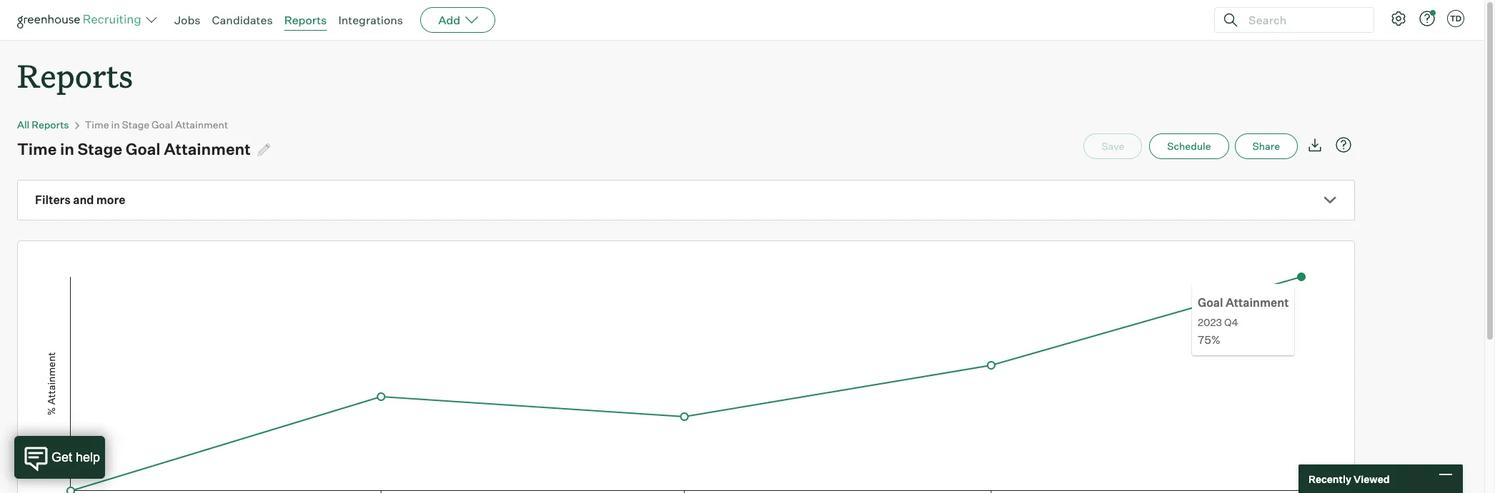 Task type: locate. For each thing, give the bounding box(es) containing it.
reports link
[[284, 13, 327, 27]]

1 vertical spatial time
[[17, 139, 57, 159]]

goal
[[152, 119, 173, 131], [126, 139, 160, 159], [1198, 296, 1223, 310]]

recently viewed
[[1309, 473, 1390, 486]]

integrations link
[[338, 13, 403, 27]]

2 vertical spatial goal
[[1198, 296, 1223, 310]]

time right all reports link
[[85, 119, 109, 131]]

add
[[438, 13, 460, 27]]

td
[[1450, 14, 1462, 24]]

reports down the greenhouse recruiting image
[[17, 54, 133, 96]]

time
[[85, 119, 109, 131], [17, 139, 57, 159]]

time in stage goal attainment link
[[85, 119, 228, 131]]

add button
[[420, 7, 495, 33]]

filters and more
[[35, 193, 125, 207]]

xychart image
[[35, 242, 1337, 494]]

viewed
[[1354, 473, 1390, 486]]

goal attainment 2023 q4 75%
[[1198, 296, 1289, 347]]

in
[[111, 119, 120, 131], [60, 139, 74, 159]]

recently
[[1309, 473, 1351, 486]]

1 vertical spatial in
[[60, 139, 74, 159]]

schedule
[[1167, 140, 1211, 152]]

all reports
[[17, 119, 69, 131]]

0 vertical spatial time in stage goal attainment
[[85, 119, 228, 131]]

attainment
[[175, 119, 228, 131], [164, 139, 251, 159], [1226, 296, 1289, 310]]

time in stage goal attainment
[[85, 119, 228, 131], [17, 139, 251, 159]]

reports right the all
[[32, 119, 69, 131]]

reports
[[284, 13, 327, 27], [17, 54, 133, 96], [32, 119, 69, 131]]

all reports link
[[17, 119, 69, 131]]

td button
[[1447, 10, 1464, 27]]

1 horizontal spatial time
[[85, 119, 109, 131]]

1 vertical spatial reports
[[17, 54, 133, 96]]

reports right 'candidates'
[[284, 13, 327, 27]]

faq image
[[1335, 137, 1352, 154]]

filters
[[35, 193, 71, 207]]

0 vertical spatial goal
[[152, 119, 173, 131]]

download image
[[1306, 137, 1324, 154]]

all
[[17, 119, 29, 131]]

stage
[[122, 119, 149, 131], [78, 139, 122, 159]]

0 vertical spatial in
[[111, 119, 120, 131]]

1 vertical spatial time in stage goal attainment
[[17, 139, 251, 159]]

1 vertical spatial stage
[[78, 139, 122, 159]]

time down all reports link
[[17, 139, 57, 159]]

2 vertical spatial attainment
[[1226, 296, 1289, 310]]



Task type: describe. For each thing, give the bounding box(es) containing it.
td button
[[1444, 7, 1467, 30]]

75%
[[1198, 333, 1221, 347]]

Search text field
[[1245, 10, 1361, 30]]

save and schedule this report to revisit it! element
[[1084, 134, 1149, 159]]

0 horizontal spatial in
[[60, 139, 74, 159]]

share
[[1252, 140, 1280, 152]]

configure image
[[1390, 10, 1407, 27]]

0 vertical spatial stage
[[122, 119, 149, 131]]

2023
[[1198, 316, 1222, 329]]

2 vertical spatial reports
[[32, 119, 69, 131]]

1 horizontal spatial in
[[111, 119, 120, 131]]

1 vertical spatial goal
[[126, 139, 160, 159]]

schedule button
[[1149, 134, 1229, 159]]

0 horizontal spatial time
[[17, 139, 57, 159]]

greenhouse recruiting image
[[17, 11, 146, 29]]

1 vertical spatial attainment
[[164, 139, 251, 159]]

candidates link
[[212, 13, 273, 27]]

q4
[[1224, 316, 1238, 329]]

0 vertical spatial attainment
[[175, 119, 228, 131]]

jobs link
[[174, 13, 200, 27]]

attainment inside goal attainment 2023 q4 75%
[[1226, 296, 1289, 310]]

integrations
[[338, 13, 403, 27]]

more
[[96, 193, 125, 207]]

goal inside goal attainment 2023 q4 75%
[[1198, 296, 1223, 310]]

0 vertical spatial reports
[[284, 13, 327, 27]]

and
[[73, 193, 94, 207]]

jobs
[[174, 13, 200, 27]]

share button
[[1235, 134, 1298, 159]]

0 vertical spatial time
[[85, 119, 109, 131]]

candidates
[[212, 13, 273, 27]]



Task type: vqa. For each thing, say whether or not it's contained in the screenshot.
1st San Francisco from the bottom of the page
no



